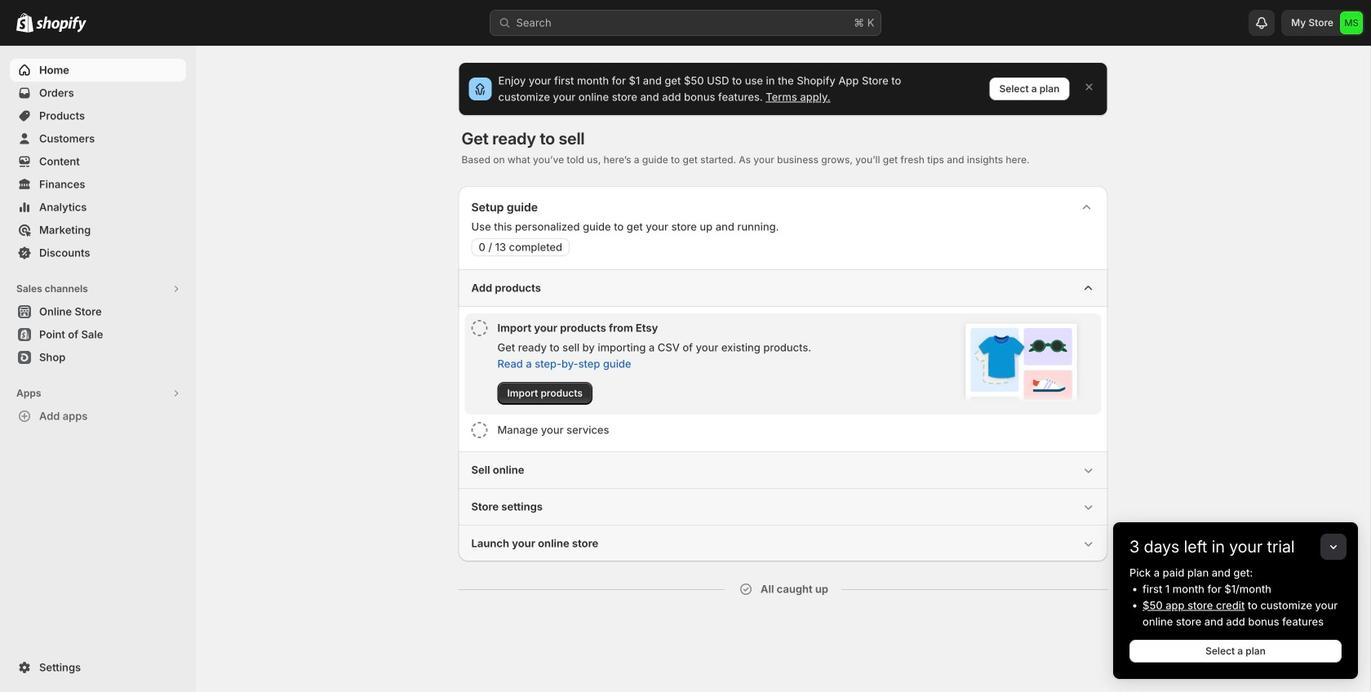 Task type: locate. For each thing, give the bounding box(es) containing it.
shopify image
[[16, 13, 33, 32], [36, 16, 87, 32]]

guide categories group
[[458, 269, 1108, 562]]

my store image
[[1340, 11, 1363, 34]]

mark import your products from etsy as done image
[[471, 320, 488, 336]]

manage your services group
[[465, 416, 1102, 445]]

setup guide region
[[458, 186, 1108, 562]]

1 horizontal spatial shopify image
[[36, 16, 87, 32]]

import your products from etsy group
[[465, 313, 1102, 415]]



Task type: vqa. For each thing, say whether or not it's contained in the screenshot.
Import your products from Etsy group
yes



Task type: describe. For each thing, give the bounding box(es) containing it.
add products group
[[458, 269, 1108, 451]]

0 horizontal spatial shopify image
[[16, 13, 33, 32]]

mark manage your services as done image
[[471, 422, 488, 438]]



